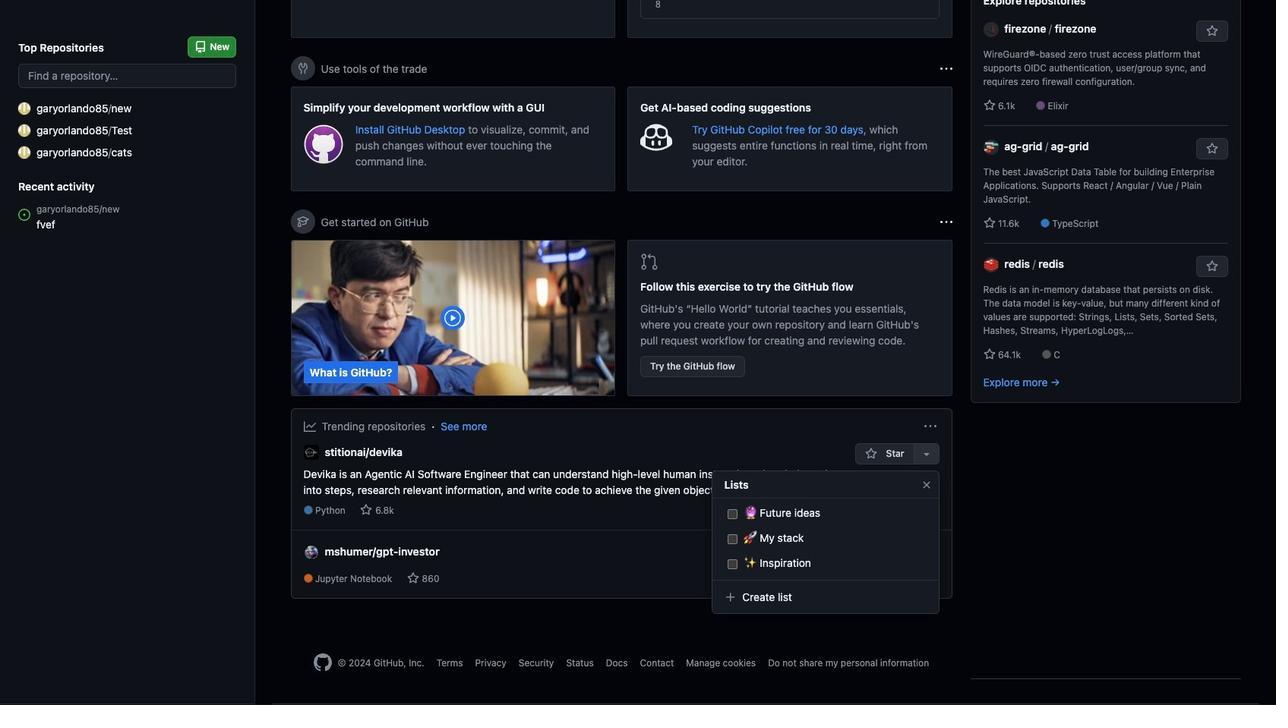 Task type: describe. For each thing, give the bounding box(es) containing it.
plus image
[[724, 592, 737, 604]]

@mshumer profile image
[[304, 545, 319, 560]]

@stitionai profile image
[[304, 445, 319, 461]]

close menu image
[[920, 479, 933, 491]]

Top Repositories search field
[[18, 64, 236, 88]]

try the github flow element
[[628, 240, 952, 397]]

why am i seeing this? image for try the github flow element
[[940, 216, 952, 228]]

what is github? image
[[291, 241, 615, 396]]

cats image
[[18, 146, 30, 158]]

feed item heading menu image
[[924, 421, 936, 433]]

star this repository image
[[1206, 261, 1218, 273]]

explore element
[[971, 0, 1241, 680]]

star this repository image for @firezone profile icon
[[1206, 25, 1218, 37]]

2 repo details element from the top
[[304, 573, 452, 586]]

mortar board image
[[297, 216, 309, 228]]

tools image
[[297, 62, 309, 74]]

get ai-based coding suggestions element
[[628, 87, 952, 191]]

why am i seeing this? image for get ai-based coding suggestions element
[[940, 63, 952, 75]]

graph image
[[304, 421, 316, 433]]

new image
[[18, 102, 30, 114]]



Task type: vqa. For each thing, say whether or not it's contained in the screenshot.
"list"
yes



Task type: locate. For each thing, give the bounding box(es) containing it.
2 why am i seeing this? image from the top
[[940, 216, 952, 228]]

what is github? element
[[291, 240, 615, 397]]

open issue image
[[18, 209, 30, 221]]

@firezone profile image
[[983, 22, 999, 37]]

1 vertical spatial why am i seeing this? image
[[940, 216, 952, 228]]

list
[[724, 502, 927, 574]]

github desktop image
[[304, 125, 343, 164]]

repo details element
[[304, 505, 856, 518], [304, 573, 452, 586]]

homepage image
[[314, 654, 332, 672]]

star image
[[983, 349, 996, 361], [866, 448, 878, 460], [360, 505, 372, 517], [407, 573, 419, 585]]

star this repository image
[[1206, 25, 1218, 37], [1206, 143, 1218, 155]]

Find a repository… text field
[[18, 64, 236, 88]]

@redis profile image
[[983, 258, 999, 273]]

start a new repository element
[[291, 0, 615, 38]]

1 repo details element from the top
[[304, 505, 856, 518]]

1 why am i seeing this? image from the top
[[940, 63, 952, 75]]

1 vertical spatial repo details element
[[304, 573, 452, 586]]

add this repository to a list image
[[920, 448, 933, 460]]

simplify your development workflow with a gui element
[[291, 87, 615, 191]]

None checkbox
[[727, 508, 737, 521], [727, 533, 737, 546], [727, 558, 737, 571], [727, 508, 737, 521], [727, 533, 737, 546], [727, 558, 737, 571]]

star image up the @ag-grid profile image
[[983, 100, 996, 112]]

star this repository image for the @ag-grid profile image
[[1206, 143, 1218, 155]]

1 vertical spatial star image
[[983, 217, 996, 229]]

1 vertical spatial star this repository image
[[1206, 143, 1218, 155]]

star image for @firezone profile icon
[[983, 100, 996, 112]]

1 star image from the top
[[983, 100, 996, 112]]

menu
[[712, 465, 939, 627]]

1 star this repository image from the top
[[1206, 25, 1218, 37]]

star image for the @ag-grid profile image
[[983, 217, 996, 229]]

test image
[[18, 124, 30, 136]]

2 star this repository image from the top
[[1206, 143, 1218, 155]]

star image up @redis profile icon
[[983, 217, 996, 229]]

2 star image from the top
[[983, 217, 996, 229]]

explore repositories navigation
[[971, 0, 1241, 403]]

why am i seeing this? image
[[940, 63, 952, 75], [940, 216, 952, 228]]

0 vertical spatial why am i seeing this? image
[[940, 63, 952, 75]]

git pull request image
[[640, 253, 659, 271]]

play image
[[444, 309, 462, 327]]

star image
[[983, 100, 996, 112], [983, 217, 996, 229]]

@ag-grid profile image
[[983, 140, 999, 155]]

0 vertical spatial star image
[[983, 100, 996, 112]]

0 vertical spatial star this repository image
[[1206, 25, 1218, 37]]

0 vertical spatial repo details element
[[304, 505, 856, 518]]



